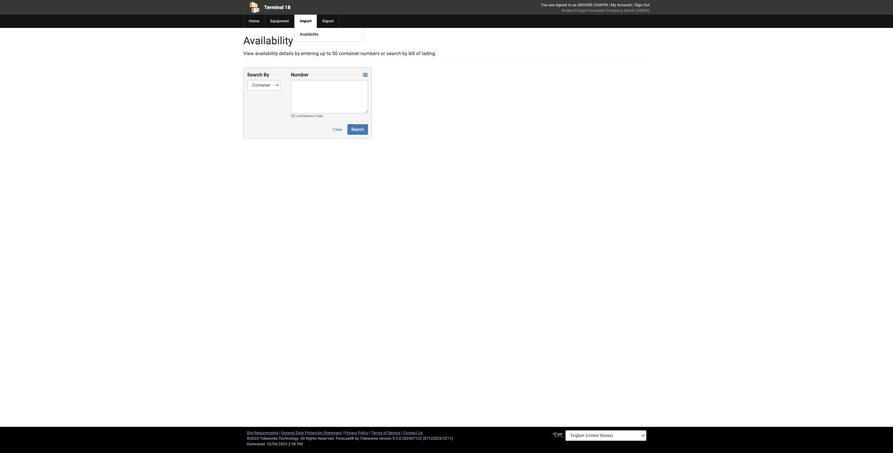 Task type: locate. For each thing, give the bounding box(es) containing it.
50
[[332, 51, 338, 56], [291, 114, 296, 118]]

(58204)
[[636, 8, 650, 13]]

of right the bill
[[416, 51, 421, 56]]

export link
[[317, 15, 339, 28]]

0 horizontal spatial of
[[384, 431, 387, 435]]

0 vertical spatial search
[[247, 72, 263, 77]]

1 vertical spatial 50
[[291, 114, 296, 118]]

clear
[[333, 127, 343, 132]]

0 horizontal spatial by
[[295, 51, 300, 56]]

50 right 'to'
[[332, 51, 338, 56]]

generated:
[[247, 442, 266, 446]]

1 horizontal spatial 50
[[332, 51, 338, 56]]

terms of service link
[[372, 431, 401, 435]]

0 horizontal spatial 50
[[291, 114, 296, 118]]

0 horizontal spatial search
[[247, 72, 263, 77]]

tideworks
[[360, 436, 378, 441]]

max
[[316, 114, 323, 118]]

by down "privacy policy" link
[[355, 436, 359, 441]]

you are signed in as archer chapin | my account | sign out broker/freight forwarder company admin (58204)
[[541, 3, 650, 13]]

import link
[[294, 15, 317, 28]]

availability down import link
[[300, 32, 319, 37]]

by left the bill
[[403, 51, 408, 56]]

numbers
[[361, 51, 380, 56]]

view availability details by entering up to 50 container numbers or search by bill of lading.
[[243, 51, 437, 56]]

show list image
[[363, 73, 368, 78]]

by inside site requirements | general data protection statement | privacy policy | terms of service | contact us ©2023 tideworks technology. all rights reserved. forecast® by tideworks version 9.5.0.202307122 (07122023-2211) generated: 10/04/2023 2:58 pm
[[355, 436, 359, 441]]

search left by
[[247, 72, 263, 77]]

of up version
[[384, 431, 387, 435]]

0 vertical spatial of
[[416, 51, 421, 56]]

by
[[295, 51, 300, 56], [403, 51, 408, 56], [355, 436, 359, 441]]

©2023 tideworks
[[247, 436, 278, 441]]

service
[[388, 431, 401, 435]]

50 left containers
[[291, 114, 296, 118]]

containers
[[296, 114, 315, 118]]

forecast®
[[336, 436, 354, 441]]

chapin
[[594, 3, 608, 7]]

reserved.
[[318, 436, 335, 441]]

0 horizontal spatial availability
[[243, 35, 293, 47]]

|
[[609, 3, 610, 7], [633, 3, 634, 7], [280, 431, 281, 435], [343, 431, 344, 435], [370, 431, 371, 435], [402, 431, 403, 435]]

you
[[541, 3, 548, 7]]

general data protection statement link
[[282, 431, 342, 435]]

1 horizontal spatial search
[[352, 127, 364, 132]]

0 vertical spatial 50
[[332, 51, 338, 56]]

entering
[[301, 51, 319, 56]]

availability
[[255, 51, 278, 56]]

my account link
[[611, 3, 632, 7]]

home
[[249, 19, 260, 23]]

search
[[387, 51, 401, 56]]

container
[[339, 51, 360, 56]]

search inside "button"
[[352, 127, 364, 132]]

availability
[[300, 32, 319, 37], [243, 35, 293, 47]]

50 containers max
[[291, 114, 323, 118]]

bill
[[409, 51, 415, 56]]

as
[[573, 3, 577, 7]]

number
[[291, 72, 309, 77]]

| left my
[[609, 3, 610, 7]]

availability inside availability link
[[300, 32, 319, 37]]

by right details
[[295, 51, 300, 56]]

signed
[[556, 3, 567, 7]]

sign out link
[[635, 3, 650, 7]]

1 horizontal spatial availability
[[300, 32, 319, 37]]

site
[[247, 431, 254, 435]]

| up tideworks
[[370, 431, 371, 435]]

1 vertical spatial search
[[352, 127, 364, 132]]

availability up availability
[[243, 35, 293, 47]]

out
[[644, 3, 650, 7]]

terminal 18
[[264, 5, 291, 10]]

1 horizontal spatial by
[[355, 436, 359, 441]]

admin
[[624, 8, 636, 13]]

search by
[[247, 72, 269, 77]]

search right clear
[[352, 127, 364, 132]]

import
[[300, 19, 312, 23]]

to
[[327, 51, 331, 56]]

1 vertical spatial of
[[384, 431, 387, 435]]

search
[[247, 72, 263, 77], [352, 127, 364, 132]]

terminal 18 link
[[243, 0, 407, 15]]

site requirements link
[[247, 431, 279, 435]]

2 horizontal spatial by
[[403, 51, 408, 56]]

statement
[[324, 431, 342, 435]]

availability link
[[295, 28, 324, 41]]

forwarder
[[588, 8, 606, 13]]

of
[[416, 51, 421, 56], [384, 431, 387, 435]]

export
[[323, 19, 334, 23]]



Task type: describe. For each thing, give the bounding box(es) containing it.
protection
[[305, 431, 323, 435]]

us
[[418, 431, 423, 435]]

18
[[285, 5, 291, 10]]

my
[[611, 3, 617, 7]]

10/04/2023
[[267, 442, 288, 446]]

privacy
[[345, 431, 357, 435]]

2:58
[[289, 442, 296, 446]]

policy
[[358, 431, 369, 435]]

sign
[[635, 3, 643, 7]]

rights
[[306, 436, 317, 441]]

view
[[243, 51, 254, 56]]

version
[[379, 436, 392, 441]]

| up forecast® at left
[[343, 431, 344, 435]]

requirements
[[255, 431, 279, 435]]

search for search by
[[247, 72, 263, 77]]

(07122023-
[[423, 436, 443, 441]]

equipment
[[270, 19, 289, 23]]

broker/freight
[[562, 8, 587, 13]]

in
[[568, 3, 572, 7]]

technology.
[[279, 436, 300, 441]]

| left general
[[280, 431, 281, 435]]

privacy policy link
[[345, 431, 369, 435]]

are
[[549, 3, 555, 7]]

up
[[320, 51, 326, 56]]

data
[[296, 431, 304, 435]]

| up the 9.5.0.202307122
[[402, 431, 403, 435]]

by
[[264, 72, 269, 77]]

lading.
[[422, 51, 437, 56]]

| left sign
[[633, 3, 634, 7]]

2211)
[[443, 436, 453, 441]]

contact us link
[[404, 431, 423, 435]]

terms
[[372, 431, 383, 435]]

general
[[282, 431, 295, 435]]

of inside site requirements | general data protection statement | privacy policy | terms of service | contact us ©2023 tideworks technology. all rights reserved. forecast® by tideworks version 9.5.0.202307122 (07122023-2211) generated: 10/04/2023 2:58 pm
[[384, 431, 387, 435]]

archer
[[578, 3, 593, 7]]

or
[[381, 51, 386, 56]]

equipment link
[[265, 15, 294, 28]]

search for search
[[352, 127, 364, 132]]

contact
[[404, 431, 417, 435]]

account
[[618, 3, 632, 7]]

clear button
[[329, 124, 346, 135]]

company
[[607, 8, 623, 13]]

all
[[301, 436, 305, 441]]

search button
[[348, 124, 368, 135]]

details
[[279, 51, 294, 56]]

1 horizontal spatial of
[[416, 51, 421, 56]]

terminal
[[264, 5, 284, 10]]

home link
[[243, 15, 265, 28]]

Number text field
[[291, 80, 368, 113]]

9.5.0.202307122
[[393, 436, 422, 441]]

pm
[[297, 442, 303, 446]]

site requirements | general data protection statement | privacy policy | terms of service | contact us ©2023 tideworks technology. all rights reserved. forecast® by tideworks version 9.5.0.202307122 (07122023-2211) generated: 10/04/2023 2:58 pm
[[247, 431, 453, 446]]



Task type: vqa. For each thing, say whether or not it's contained in the screenshot.
terms
yes



